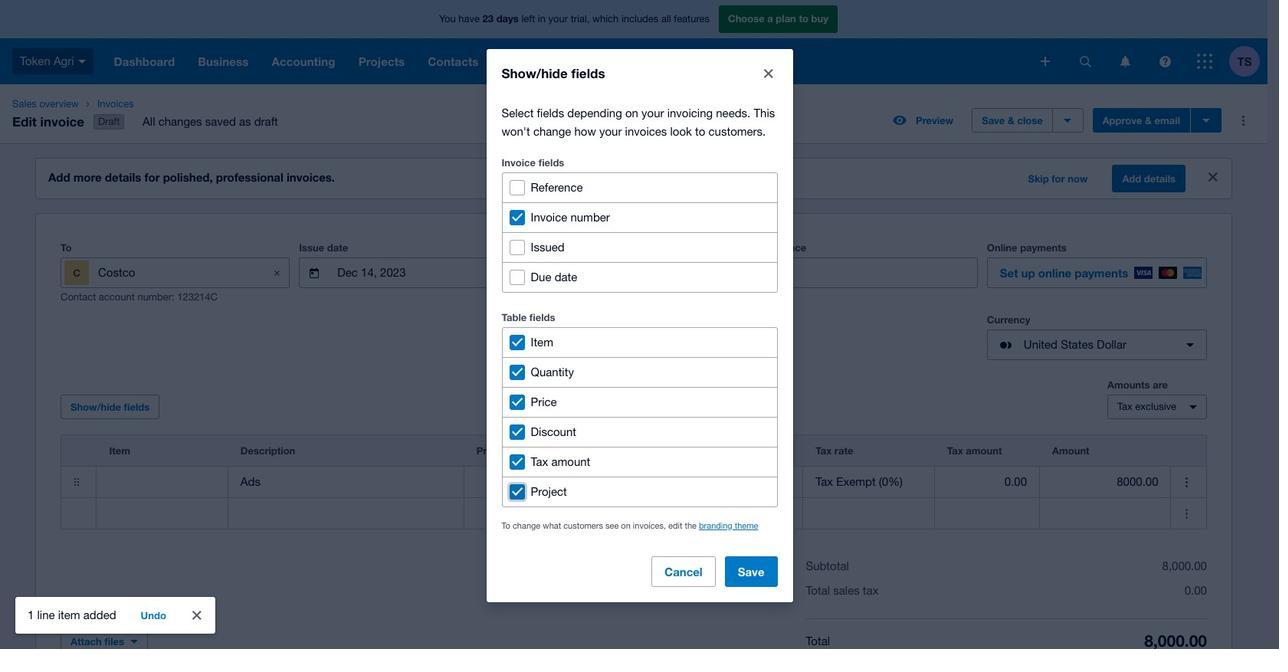 Task type: vqa. For each thing, say whether or not it's contained in the screenshot.
Banner
no



Task type: describe. For each thing, give the bounding box(es) containing it.
svg image inside token agri "popup button"
[[78, 60, 86, 63]]

Reference text field
[[795, 258, 977, 288]]

1 amount field from the top
[[1040, 468, 1171, 497]]

changes
[[158, 115, 202, 128]]

1 price field from the top
[[464, 468, 595, 497]]

invoice fields group
[[502, 172, 778, 292]]

left
[[522, 13, 535, 25]]

close
[[1018, 114, 1043, 127]]

cancel
[[665, 565, 703, 578]]

fields inside button
[[124, 401, 150, 413]]

more date options image
[[489, 258, 519, 288]]

amounts are
[[1108, 379, 1168, 391]]

approve & email button
[[1093, 108, 1191, 133]]

invoice for invoice number element
[[529, 242, 563, 254]]

now
[[1068, 173, 1088, 185]]

close image
[[753, 58, 784, 89]]

united states dollar button
[[987, 330, 1207, 360]]

line
[[37, 609, 55, 622]]

svg image left ts
[[1197, 54, 1213, 69]]

details inside 'button'
[[1144, 173, 1176, 185]]

trial,
[[571, 13, 590, 25]]

how
[[575, 125, 596, 138]]

states
[[1061, 338, 1094, 351]]

cancel button
[[652, 556, 716, 587]]

more
[[73, 170, 102, 184]]

you
[[439, 13, 456, 25]]

up
[[1022, 266, 1035, 280]]

0 horizontal spatial for
[[145, 170, 160, 184]]

table
[[502, 311, 527, 323]]

account
[[99, 291, 135, 303]]

all
[[143, 115, 155, 128]]

subtotal
[[806, 560, 849, 573]]

invoice number element
[[529, 258, 749, 288]]

branding
[[699, 521, 733, 530]]

add details
[[1123, 173, 1176, 185]]

Issue date text field
[[336, 258, 483, 288]]

all
[[661, 13, 671, 25]]

token
[[20, 54, 50, 67]]

quantity
[[531, 365, 574, 378]]

save button
[[725, 556, 778, 587]]

add more details for polished, professional invoices. status
[[36, 159, 1232, 199]]

1 vertical spatial reference
[[758, 242, 807, 254]]

item
[[58, 609, 80, 622]]

token agri button
[[0, 38, 102, 84]]

select fields depending on your invoicing needs.  this won't change how your invoices look to customers.
[[502, 106, 775, 138]]

& for email
[[1145, 114, 1152, 127]]

item inside "table fields" group
[[531, 335, 553, 348]]

choose
[[728, 12, 765, 25]]

on inside select fields depending on your invoicing needs.  this won't change how your invoices look to customers.
[[625, 106, 638, 119]]

2 vertical spatial your
[[599, 125, 622, 138]]

number inside invoice fields group
[[571, 210, 610, 223]]

invoice line item list element
[[61, 435, 1207, 530]]

Description text field
[[228, 468, 464, 497]]

Discount field
[[596, 468, 671, 497]]

0 horizontal spatial payments
[[1020, 242, 1067, 254]]

show/hide fields inside button
[[71, 401, 150, 413]]

tax inside popup button
[[1118, 401, 1133, 413]]

account
[[684, 445, 724, 457]]

invoice
[[40, 113, 84, 129]]

Invoice number text field
[[565, 258, 748, 288]]

& for close
[[1008, 114, 1015, 127]]

sales overview
[[12, 98, 79, 110]]

description
[[241, 445, 295, 457]]

8,000.00
[[1163, 560, 1207, 573]]

total sales tax
[[806, 584, 879, 597]]

won't
[[502, 125, 530, 138]]

a
[[768, 12, 773, 25]]

have
[[459, 13, 480, 25]]

invoice number inside invoice fields group
[[531, 210, 610, 223]]

payments inside popup button
[[1075, 266, 1129, 280]]

change inside select fields depending on your invoicing needs.  this won't change how your invoices look to customers.
[[533, 125, 571, 138]]

token agri
[[20, 54, 74, 67]]

overview
[[39, 98, 79, 110]]

price inside "table fields" group
[[531, 395, 557, 408]]

sales
[[833, 584, 860, 597]]

issue date
[[299, 242, 348, 254]]

days
[[496, 12, 519, 25]]

theme
[[735, 521, 759, 530]]

branding theme link
[[699, 521, 759, 530]]

select
[[502, 106, 534, 119]]

set up online payments
[[1000, 266, 1129, 280]]

approve
[[1103, 114, 1143, 127]]

are
[[1153, 379, 1168, 391]]

added
[[83, 609, 116, 622]]

set up online payments button
[[987, 258, 1207, 288]]

features
[[674, 13, 710, 25]]

1 vertical spatial change
[[513, 521, 541, 530]]

your inside you have 23 days left in your trial, which includes all features
[[549, 13, 568, 25]]

draft
[[98, 116, 120, 127]]

attach
[[71, 636, 102, 648]]

skip for now button
[[1019, 166, 1097, 191]]

draft
[[254, 115, 278, 128]]

add for add more details for polished, professional invoices.
[[48, 170, 70, 184]]

price inside invoice line item list element
[[477, 445, 501, 457]]

1 vertical spatial invoice number
[[529, 242, 602, 254]]

for inside button
[[1052, 173, 1065, 185]]

1 horizontal spatial svg image
[[1080, 56, 1091, 67]]

skip
[[1028, 173, 1049, 185]]

add details button
[[1113, 165, 1186, 193]]

online
[[1039, 266, 1072, 280]]

needs.
[[716, 106, 751, 119]]

united
[[1024, 338, 1058, 351]]

fields inside select fields depending on your invoicing needs.  this won't change how your invoices look to customers.
[[537, 106, 564, 119]]

amounts
[[1108, 379, 1150, 391]]

preview button
[[884, 108, 963, 133]]

tax inside "table fields" group
[[531, 455, 548, 468]]

customers.
[[709, 125, 766, 138]]

close image
[[182, 600, 212, 631]]

attach files
[[71, 636, 124, 648]]

date for due date
[[555, 270, 578, 283]]

edit
[[669, 521, 683, 530]]

invoice fields
[[502, 156, 564, 168]]

svg image up approve
[[1120, 56, 1130, 67]]

costco
[[98, 266, 135, 279]]

1 vertical spatial your
[[642, 106, 664, 119]]

to change what customers see on invoices, edit the branding theme
[[502, 521, 759, 530]]



Task type: locate. For each thing, give the bounding box(es) containing it.
invoice number up due date
[[529, 242, 602, 254]]

currency
[[987, 314, 1031, 326]]

tax rate
[[816, 445, 854, 457]]

invoices.
[[287, 170, 335, 184]]

total for total
[[806, 634, 830, 647]]

choose a plan to buy
[[728, 12, 829, 25]]

invoices
[[625, 125, 667, 138]]

svg image up email
[[1159, 56, 1171, 67]]

details
[[105, 170, 141, 184], [1144, 173, 1176, 185]]

which
[[593, 13, 619, 25]]

show/hide inside button
[[71, 401, 121, 413]]

details right more
[[105, 170, 141, 184]]

1 vertical spatial to
[[502, 521, 510, 530]]

show/hide fields button
[[61, 395, 160, 419]]

1 total from the top
[[806, 584, 830, 597]]

invoices
[[97, 98, 134, 110]]

agri
[[54, 54, 74, 67]]

show/hide fields inside dialog
[[502, 65, 605, 81]]

1 vertical spatial item
[[109, 445, 130, 457]]

0 vertical spatial reference
[[531, 181, 583, 194]]

0 vertical spatial number
[[571, 210, 610, 223]]

to
[[61, 242, 72, 254], [502, 521, 510, 530]]

your up invoices
[[642, 106, 664, 119]]

amount inside invoice line item list element
[[966, 445, 1002, 457]]

0 horizontal spatial show/hide fields
[[71, 401, 150, 413]]

show/hide
[[502, 65, 568, 81], [71, 401, 121, 413]]

0 horizontal spatial tax amount
[[531, 455, 591, 468]]

your right the in
[[549, 13, 568, 25]]

add left more
[[48, 170, 70, 184]]

tax amount
[[947, 445, 1002, 457], [531, 455, 591, 468]]

amount
[[1053, 445, 1090, 457]]

1 horizontal spatial item
[[531, 335, 553, 348]]

item down show/hide fields button
[[109, 445, 130, 457]]

what
[[543, 521, 561, 530]]

1 horizontal spatial add
[[1123, 173, 1142, 185]]

buy
[[811, 12, 829, 25]]

in
[[538, 13, 546, 25]]

tax amount inside invoice line item list element
[[947, 445, 1002, 457]]

0.00
[[1005, 475, 1027, 488], [1185, 584, 1207, 597]]

2 total from the top
[[806, 634, 830, 647]]

& left email
[[1145, 114, 1152, 127]]

table fields group
[[502, 327, 778, 507]]

payments up online
[[1020, 242, 1067, 254]]

2 & from the left
[[1145, 114, 1152, 127]]

invoice up due
[[529, 242, 563, 254]]

1 horizontal spatial tax amount
[[947, 445, 1002, 457]]

2 amount field from the top
[[1040, 499, 1171, 528]]

1 vertical spatial number
[[565, 242, 602, 254]]

number down add more details for polished, professional invoices. status
[[571, 210, 610, 223]]

date
[[327, 242, 348, 254], [555, 270, 578, 283]]

svg image right agri
[[78, 60, 86, 63]]

1 vertical spatial show/hide
[[71, 401, 121, 413]]

on up invoices
[[625, 106, 638, 119]]

1
[[28, 609, 34, 622]]

show/hide fields dialog
[[486, 49, 793, 602]]

1 horizontal spatial to
[[502, 521, 510, 530]]

amount inside "table fields" group
[[552, 455, 591, 468]]

1 vertical spatial price
[[477, 445, 501, 457]]

0 vertical spatial save
[[982, 114, 1005, 127]]

1 vertical spatial amount field
[[1040, 499, 1171, 528]]

0 vertical spatial price
[[531, 395, 557, 408]]

total down total sales tax
[[806, 634, 830, 647]]

0 horizontal spatial your
[[549, 13, 568, 25]]

saved
[[205, 115, 236, 128]]

as
[[239, 115, 251, 128]]

0 horizontal spatial add
[[48, 170, 70, 184]]

invoice
[[502, 156, 536, 168], [531, 210, 567, 223], [529, 242, 563, 254]]

2 horizontal spatial your
[[642, 106, 664, 119]]

invoices link
[[91, 97, 290, 112]]

sales
[[12, 98, 37, 110]]

disc.
[[608, 445, 632, 457]]

1 vertical spatial payments
[[1075, 266, 1129, 280]]

123214c
[[177, 291, 218, 303]]

issued
[[531, 240, 565, 253]]

tax
[[1118, 401, 1133, 413], [816, 445, 832, 457], [947, 445, 963, 457], [531, 455, 548, 468]]

invoice up issued
[[531, 210, 567, 223]]

save for save
[[738, 565, 765, 578]]

total down subtotal
[[806, 584, 830, 597]]

0.00 inside invoice line item list element
[[1005, 475, 1027, 488]]

svg image
[[1197, 54, 1213, 69], [1120, 56, 1130, 67], [1159, 56, 1171, 67], [78, 60, 86, 63]]

1 vertical spatial invoice
[[531, 210, 567, 223]]

item
[[531, 335, 553, 348], [109, 445, 130, 457]]

0 horizontal spatial reference
[[531, 181, 583, 194]]

0 horizontal spatial 0.00
[[1005, 475, 1027, 488]]

save left close
[[982, 114, 1005, 127]]

save & close
[[982, 114, 1043, 127]]

to right the look on the right top of page
[[695, 125, 706, 138]]

0 vertical spatial date
[[327, 242, 348, 254]]

date right issue
[[327, 242, 348, 254]]

see
[[606, 521, 619, 530]]

on
[[625, 106, 638, 119], [621, 521, 631, 530]]

includes
[[622, 13, 659, 25]]

1 horizontal spatial 0.00
[[1185, 584, 1207, 597]]

0 horizontal spatial date
[[327, 242, 348, 254]]

approve & email
[[1103, 114, 1181, 127]]

1 vertical spatial date
[[555, 270, 578, 283]]

show/hide inside dialog
[[502, 65, 568, 81]]

invoice for invoice fields group
[[502, 156, 536, 168]]

0 vertical spatial total
[[806, 584, 830, 597]]

edit
[[12, 113, 37, 129]]

reference inside invoice fields group
[[531, 181, 583, 194]]

Amount field
[[1040, 468, 1171, 497], [1040, 499, 1171, 528]]

look
[[670, 125, 692, 138]]

1 line item added status
[[15, 597, 215, 634]]

price field up the what
[[464, 468, 595, 497]]

1 vertical spatial save
[[738, 565, 765, 578]]

0 vertical spatial show/hide fields
[[502, 65, 605, 81]]

due date
[[531, 270, 578, 283]]

undo
[[141, 609, 166, 622]]

add right now at top right
[[1123, 173, 1142, 185]]

invoices,
[[633, 521, 666, 530]]

for
[[145, 170, 160, 184], [1052, 173, 1065, 185]]

0 vertical spatial to
[[799, 12, 809, 25]]

for left now at top right
[[1052, 173, 1065, 185]]

svg image
[[1080, 56, 1091, 67], [1041, 57, 1050, 66]]

2 price field from the top
[[464, 499, 595, 528]]

invoice number
[[531, 210, 610, 223], [529, 242, 602, 254]]

add for add details
[[1123, 173, 1142, 185]]

invoice number up issued
[[531, 210, 610, 223]]

0 vertical spatial change
[[533, 125, 571, 138]]

1 & from the left
[[1008, 114, 1015, 127]]

&
[[1008, 114, 1015, 127], [1145, 114, 1152, 127]]

0 vertical spatial your
[[549, 13, 568, 25]]

to for to
[[61, 242, 72, 254]]

customers
[[564, 521, 603, 530]]

tax
[[863, 584, 879, 597]]

to inside select fields depending on your invoicing needs.  this won't change how your invoices look to customers.
[[695, 125, 706, 138]]

1 horizontal spatial date
[[555, 270, 578, 283]]

1 horizontal spatial amount
[[966, 445, 1002, 457]]

invoice inside group
[[531, 210, 567, 223]]

1 vertical spatial to
[[695, 125, 706, 138]]

1 vertical spatial 0.00
[[1185, 584, 1207, 597]]

0 horizontal spatial item
[[109, 445, 130, 457]]

& left close
[[1008, 114, 1015, 127]]

1 horizontal spatial your
[[599, 125, 622, 138]]

2 vertical spatial invoice
[[529, 242, 563, 254]]

price field down project
[[464, 499, 595, 528]]

dollar
[[1097, 338, 1127, 351]]

skip for now
[[1028, 173, 1088, 185]]

for left polished,
[[145, 170, 160, 184]]

date right due
[[555, 270, 578, 283]]

rate
[[835, 445, 854, 457]]

invoicing
[[667, 106, 713, 119]]

contact
[[61, 291, 96, 303]]

1 vertical spatial total
[[806, 634, 830, 647]]

save inside the show/hide fields dialog
[[738, 565, 765, 578]]

to left the what
[[502, 521, 510, 530]]

0 vertical spatial on
[[625, 106, 638, 119]]

0 horizontal spatial amount
[[552, 455, 591, 468]]

0 horizontal spatial price
[[477, 445, 501, 457]]

0 vertical spatial payments
[[1020, 242, 1067, 254]]

1 horizontal spatial &
[[1145, 114, 1152, 127]]

amount
[[966, 445, 1002, 457], [552, 455, 591, 468]]

set
[[1000, 266, 1018, 280]]

total for total sales tax
[[806, 584, 830, 597]]

1 horizontal spatial show/hide
[[502, 65, 568, 81]]

table fields
[[502, 311, 555, 323]]

Description text field
[[228, 499, 464, 528]]

0 horizontal spatial show/hide
[[71, 401, 121, 413]]

number right issued
[[565, 242, 602, 254]]

date for issue date
[[327, 242, 348, 254]]

save down theme
[[738, 565, 765, 578]]

on right see
[[621, 521, 631, 530]]

1 vertical spatial price field
[[464, 499, 595, 528]]

1 horizontal spatial details
[[1144, 173, 1176, 185]]

0 vertical spatial invoice
[[502, 156, 536, 168]]

to
[[799, 12, 809, 25], [695, 125, 706, 138]]

to left buy
[[799, 12, 809, 25]]

the
[[685, 521, 697, 530]]

0 horizontal spatial save
[[738, 565, 765, 578]]

edit invoice
[[12, 113, 84, 129]]

to up contact
[[61, 242, 72, 254]]

23
[[483, 12, 494, 25]]

Price field
[[464, 468, 595, 497], [464, 499, 595, 528]]

0 horizontal spatial to
[[61, 242, 72, 254]]

0 horizontal spatial details
[[105, 170, 141, 184]]

add inside 'button'
[[1123, 173, 1142, 185]]

1 horizontal spatial save
[[982, 114, 1005, 127]]

depending
[[568, 106, 622, 119]]

save & close button
[[972, 108, 1053, 133]]

email
[[1155, 114, 1181, 127]]

0 vertical spatial 0.00
[[1005, 475, 1027, 488]]

payments right online
[[1075, 266, 1129, 280]]

1 horizontal spatial to
[[799, 12, 809, 25]]

sales overview link
[[6, 97, 85, 112]]

all changes saved as draft
[[143, 115, 278, 128]]

1 horizontal spatial payments
[[1075, 266, 1129, 280]]

tax amount inside "table fields" group
[[531, 455, 591, 468]]

invoice down won't
[[502, 156, 536, 168]]

1 horizontal spatial price
[[531, 395, 557, 408]]

0 vertical spatial to
[[61, 242, 72, 254]]

0 vertical spatial show/hide
[[502, 65, 568, 81]]

polished,
[[163, 170, 213, 184]]

ts banner
[[0, 0, 1268, 84]]

fields
[[571, 65, 605, 81], [537, 106, 564, 119], [539, 156, 564, 168], [530, 311, 555, 323], [124, 401, 150, 413]]

0 vertical spatial amount field
[[1040, 468, 1171, 497]]

to inside 'ts' banner
[[799, 12, 809, 25]]

your down depending
[[599, 125, 622, 138]]

0 vertical spatial invoice number
[[531, 210, 610, 223]]

1 horizontal spatial reference
[[758, 242, 807, 254]]

details down email
[[1144, 173, 1176, 185]]

project
[[531, 485, 567, 498]]

1 horizontal spatial for
[[1052, 173, 1065, 185]]

tax exclusive
[[1118, 401, 1177, 413]]

change left the what
[[513, 521, 541, 530]]

0 horizontal spatial &
[[1008, 114, 1015, 127]]

1 horizontal spatial show/hide fields
[[502, 65, 605, 81]]

undo button
[[132, 603, 175, 628]]

attach files button
[[61, 629, 148, 649]]

contact account number: 123214c
[[61, 291, 218, 303]]

1 vertical spatial show/hide fields
[[71, 401, 150, 413]]

date inside invoice fields group
[[555, 270, 578, 283]]

1 vertical spatial on
[[621, 521, 631, 530]]

0 vertical spatial price field
[[464, 468, 595, 497]]

change left how
[[533, 125, 571, 138]]

add
[[48, 170, 70, 184], [1123, 173, 1142, 185]]

c
[[73, 267, 80, 279]]

to for to change what customers see on invoices, edit the branding theme
[[502, 521, 510, 530]]

change
[[533, 125, 571, 138], [513, 521, 541, 530]]

save for save & close
[[982, 114, 1005, 127]]

to inside the show/hide fields dialog
[[502, 521, 510, 530]]

0 vertical spatial item
[[531, 335, 553, 348]]

0 horizontal spatial svg image
[[1041, 57, 1050, 66]]

0 horizontal spatial to
[[695, 125, 706, 138]]

item down table fields
[[531, 335, 553, 348]]

due
[[531, 270, 552, 283]]



